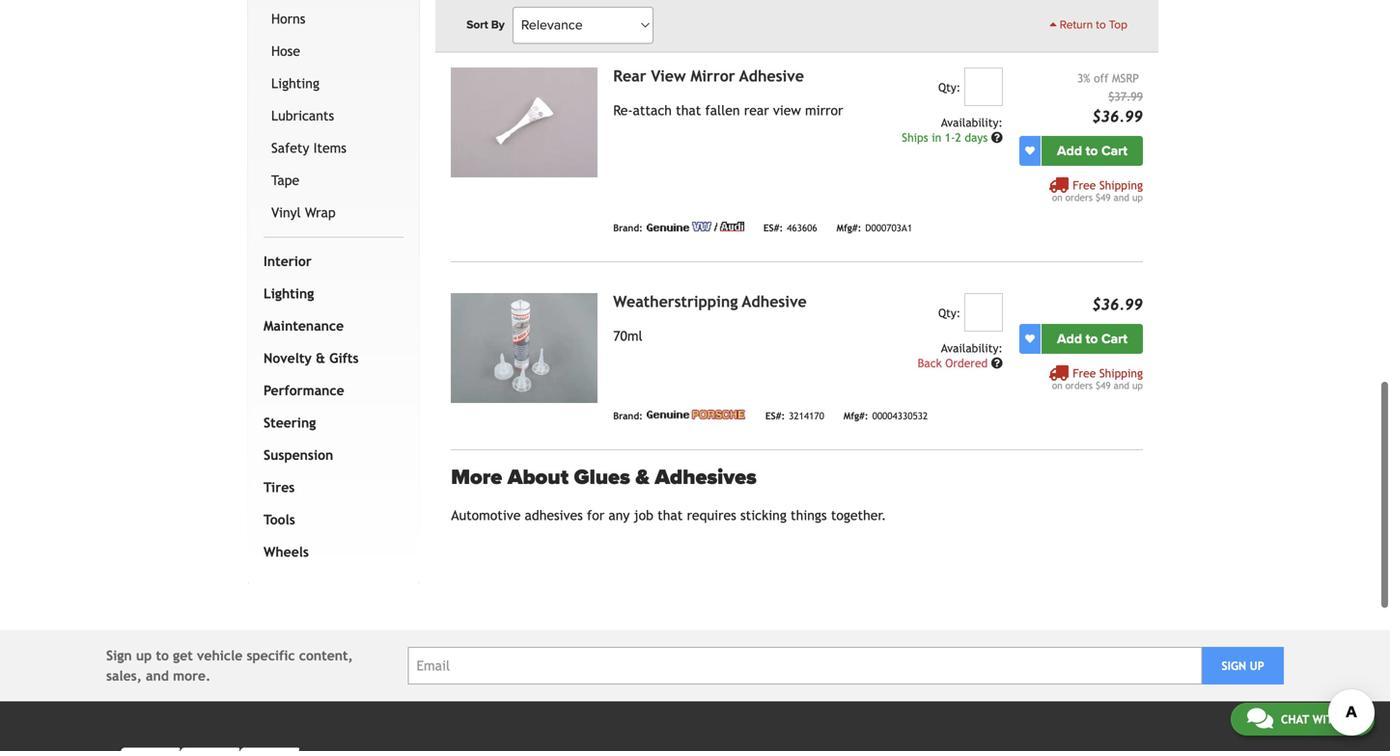 Task type: vqa. For each thing, say whether or not it's contained in the screenshot.
Weatherstripping Adhesive and
yes



Task type: describe. For each thing, give the bounding box(es) containing it.
about
[[508, 465, 569, 491]]

up inside sign up to get vehicle specific content, sales, and more.
[[136, 649, 152, 664]]

to down 3% off msrp $37.99 $36.99 in the right top of the page
[[1086, 143, 1098, 159]]

mfg#: 00004330532
[[844, 411, 928, 422]]

top
[[1109, 18, 1128, 32]]

for
[[587, 508, 604, 524]]

weatherstripping adhesive link
[[613, 293, 807, 311]]

view
[[651, 67, 686, 85]]

availability: for weatherstripping adhesive
[[941, 342, 1003, 355]]

wheels link
[[260, 537, 400, 569]]

sticking
[[740, 508, 787, 524]]

performance
[[264, 383, 344, 398]]

automotive adhesives for any job that requires sticking things together.
[[451, 508, 886, 524]]

mfg#: d000703a1
[[837, 223, 912, 234]]

brand: for rear
[[613, 223, 643, 234]]

2 $36.99 from the top
[[1092, 296, 1143, 313]]

rear view mirror adhesive link
[[613, 67, 804, 85]]

on for weatherstripping adhesive
[[1052, 380, 1063, 391]]

any
[[609, 508, 630, 524]]

add to cart for rear view mirror adhesive
[[1057, 143, 1127, 159]]

mfg#: for weatherstripping adhesive
[[844, 411, 868, 422]]

lighting for hose
[[271, 76, 320, 91]]

safety
[[271, 140, 309, 156]]

return to top
[[1057, 18, 1128, 32]]

ordered
[[945, 356, 988, 370]]

with
[[1312, 713, 1341, 727]]

add to cart button for weatherstripping adhesive
[[1042, 324, 1143, 354]]

sign up
[[1222, 660, 1264, 673]]

horns
[[271, 11, 305, 26]]

3% off msrp $37.99 $36.99
[[1077, 71, 1143, 125]]

steering
[[264, 415, 316, 431]]

us
[[1344, 713, 1358, 727]]

hose
[[271, 43, 300, 59]]

lubricants link
[[267, 100, 400, 132]]

maintenance link
[[260, 310, 400, 343]]

wheels
[[264, 545, 309, 560]]

ecs tuning image
[[106, 748, 299, 752]]

shipping for rear view mirror adhesive
[[1099, 178, 1143, 192]]

sort
[[466, 18, 488, 32]]

genuine porsche - corporate logo image
[[647, 410, 746, 420]]

adhesives
[[525, 508, 583, 524]]

sales,
[[106, 669, 142, 684]]

qty: for rear view mirror adhesive
[[938, 80, 961, 94]]

question circle image for weatherstripping adhesive
[[991, 357, 1003, 369]]

vinyl wrap link
[[267, 197, 400, 229]]

mirror
[[691, 67, 735, 85]]

wrap
[[305, 205, 336, 220]]

attach
[[633, 103, 672, 118]]

brand: for weatherstripping
[[613, 411, 643, 422]]

tape
[[271, 173, 299, 188]]

2
[[955, 131, 961, 144]]

caret up image
[[1050, 18, 1057, 30]]

lubricants
[[271, 108, 334, 123]]

chat with us
[[1281, 713, 1358, 727]]

qty: for weatherstripping adhesive
[[938, 306, 961, 320]]

days
[[965, 131, 988, 144]]

tires link
[[260, 472, 400, 504]]

vinyl
[[271, 205, 301, 220]]

1-
[[945, 131, 955, 144]]

novelty & gifts
[[264, 351, 359, 366]]

tools
[[264, 512, 295, 528]]

chat with us link
[[1231, 704, 1375, 737]]

return
[[1060, 18, 1093, 32]]

add for rear view mirror adhesive
[[1057, 143, 1082, 159]]

mfg#: for rear view mirror adhesive
[[837, 223, 861, 234]]

1 vertical spatial that
[[658, 508, 683, 524]]

sign for sign up to get vehicle specific content, sales, and more.
[[106, 649, 132, 664]]

items
[[313, 140, 346, 156]]

sign up button
[[1202, 648, 1284, 685]]

to left top
[[1096, 18, 1106, 32]]

ships
[[902, 131, 928, 144]]

0 vertical spatial &
[[316, 351, 325, 366]]

70ml
[[613, 328, 643, 344]]

0 vertical spatial that
[[676, 103, 701, 118]]

things
[[791, 508, 827, 524]]

view
[[773, 103, 801, 118]]

$37.99
[[1108, 90, 1143, 103]]

lighting link for maintenance
[[260, 278, 400, 310]]

safety items link
[[267, 132, 400, 164]]

00004330532
[[872, 411, 928, 422]]

vinyl wrap
[[271, 205, 336, 220]]

automotive
[[451, 508, 521, 524]]

3214170
[[789, 411, 824, 422]]

general purpose subcategories element
[[264, 0, 404, 238]]

es#: for weatherstripping adhesive
[[765, 411, 785, 422]]

on for rear view mirror adhesive
[[1052, 192, 1063, 203]]



Task type: locate. For each thing, give the bounding box(es) containing it.
$49
[[1096, 192, 1111, 203], [1096, 380, 1111, 391]]

adhesive
[[739, 67, 804, 85], [742, 293, 807, 311]]

novelty
[[264, 351, 312, 366]]

brand: left genuine volkswagen audi - corporate logo
[[613, 223, 643, 234]]

cart for weatherstripping adhesive
[[1101, 331, 1127, 347]]

more about glues & adhesives
[[451, 465, 757, 491]]

vehicle
[[197, 649, 243, 664]]

rear
[[613, 67, 646, 85]]

1 $49 from the top
[[1096, 192, 1111, 203]]

1 free from the top
[[1073, 178, 1096, 192]]

0 horizontal spatial &
[[316, 351, 325, 366]]

1 vertical spatial add to cart
[[1057, 331, 1127, 347]]

lighting link for lubricants
[[267, 67, 400, 100]]

& left gifts
[[316, 351, 325, 366]]

0 vertical spatial $36.99
[[1092, 107, 1143, 125]]

1 vertical spatial brand:
[[613, 411, 643, 422]]

1 vertical spatial qty:
[[938, 306, 961, 320]]

horns link
[[267, 3, 400, 35]]

$49 for weatherstripping adhesive
[[1096, 380, 1111, 391]]

lighting up lubricants in the left of the page
[[271, 76, 320, 91]]

hose link
[[267, 35, 400, 67]]

1 vertical spatial es#:
[[765, 411, 785, 422]]

in
[[932, 131, 941, 144]]

sign inside button
[[1222, 660, 1246, 673]]

2 free from the top
[[1073, 367, 1096, 380]]

1 add to cart button from the top
[[1042, 136, 1143, 166]]

job
[[634, 508, 653, 524]]

2 vertical spatial and
[[146, 669, 169, 684]]

0 vertical spatial shipping
[[1099, 178, 1143, 192]]

1 shipping from the top
[[1099, 178, 1143, 192]]

lighting link up maintenance
[[260, 278, 400, 310]]

1 vertical spatial $36.99
[[1092, 296, 1143, 313]]

1 vertical spatial on
[[1052, 380, 1063, 391]]

1 $36.99 from the top
[[1092, 107, 1143, 125]]

0 vertical spatial question circle image
[[991, 132, 1003, 143]]

re-
[[613, 103, 633, 118]]

fallen
[[705, 103, 740, 118]]

free shipping on orders $49 and up for rear view mirror adhesive
[[1052, 178, 1143, 203]]

to inside sign up to get vehicle specific content, sales, and more.
[[156, 649, 169, 664]]

orders
[[1065, 192, 1093, 203], [1065, 380, 1093, 391]]

steering link
[[260, 407, 400, 440]]

1 vertical spatial add to cart button
[[1042, 324, 1143, 354]]

ships in 1-2 days
[[902, 131, 991, 144]]

0 vertical spatial es#:
[[763, 223, 783, 234]]

add
[[1057, 143, 1082, 159], [1057, 331, 1082, 347]]

to left get at bottom
[[156, 649, 169, 664]]

2 add to cart button from the top
[[1042, 324, 1143, 354]]

Email email field
[[408, 648, 1202, 685]]

1 vertical spatial add
[[1057, 331, 1082, 347]]

tape link
[[267, 164, 400, 197]]

specific
[[247, 649, 295, 664]]

adhesive down es#: 463606
[[742, 293, 807, 311]]

re-attach that fallen rear view mirror
[[613, 103, 843, 118]]

0 horizontal spatial sign
[[106, 649, 132, 664]]

1 add from the top
[[1057, 143, 1082, 159]]

add to cart button for rear view mirror adhesive
[[1042, 136, 1143, 166]]

2 brand: from the top
[[613, 411, 643, 422]]

$36.99 inside 3% off msrp $37.99 $36.99
[[1092, 107, 1143, 125]]

that left fallen
[[676, 103, 701, 118]]

1 qty: from the top
[[938, 80, 961, 94]]

sign up the chat with us link
[[1222, 660, 1246, 673]]

novelty & gifts link
[[260, 343, 400, 375]]

sort by
[[466, 18, 505, 32]]

1 vertical spatial $49
[[1096, 380, 1111, 391]]

1 cart from the top
[[1101, 143, 1127, 159]]

add to cart button down 3% off msrp $37.99 $36.99 in the right top of the page
[[1042, 136, 1143, 166]]

add to cart button
[[1042, 136, 1143, 166], [1042, 324, 1143, 354]]

0 vertical spatial cart
[[1101, 143, 1127, 159]]

0 vertical spatial add
[[1057, 143, 1082, 159]]

lighting link
[[267, 67, 400, 100], [260, 278, 400, 310]]

add to cart
[[1057, 143, 1127, 159], [1057, 331, 1127, 347]]

availability:
[[941, 116, 1003, 129], [941, 342, 1003, 355]]

question circle image
[[991, 132, 1003, 143], [991, 357, 1003, 369]]

1 vertical spatial and
[[1114, 380, 1129, 391]]

and inside sign up to get vehicle specific content, sales, and more.
[[146, 669, 169, 684]]

free for weatherstripping adhesive
[[1073, 367, 1096, 380]]

msrp
[[1112, 71, 1139, 85]]

0 vertical spatial lighting link
[[267, 67, 400, 100]]

brand: up more about glues & adhesives
[[613, 411, 643, 422]]

0 vertical spatial lighting
[[271, 76, 320, 91]]

free shipping on orders $49 and up
[[1052, 178, 1143, 203], [1052, 367, 1143, 391]]

0 vertical spatial mfg#:
[[837, 223, 861, 234]]

up
[[1132, 192, 1143, 203], [1132, 380, 1143, 391], [136, 649, 152, 664], [1250, 660, 1264, 673]]

0 vertical spatial orders
[[1065, 192, 1093, 203]]

es#: 463606
[[763, 223, 817, 234]]

cart down 3% off msrp $37.99 $36.99 in the right top of the page
[[1101, 143, 1127, 159]]

more
[[451, 465, 502, 491]]

orders for rear view mirror adhesive
[[1065, 192, 1093, 203]]

sign up to get vehicle specific content, sales, and more.
[[106, 649, 353, 684]]

1 availability: from the top
[[941, 116, 1003, 129]]

$49 for rear view mirror adhesive
[[1096, 192, 1111, 203]]

maintenance
[[264, 318, 344, 334]]

qty: up back ordered
[[938, 306, 961, 320]]

adhesive up rear
[[739, 67, 804, 85]]

safety items
[[271, 140, 346, 156]]

es#: left 463606
[[763, 223, 783, 234]]

sign up sales,
[[106, 649, 132, 664]]

add to wish list image
[[1025, 334, 1035, 344]]

1 vertical spatial free shipping on orders $49 and up
[[1052, 367, 1143, 391]]

back ordered
[[918, 356, 991, 370]]

3%
[[1077, 71, 1090, 85]]

add to cart down 3% off msrp $37.99 $36.99 in the right top of the page
[[1057, 143, 1127, 159]]

question circle image for rear view mirror adhesive
[[991, 132, 1003, 143]]

brand:
[[613, 223, 643, 234], [613, 411, 643, 422]]

1 vertical spatial mfg#:
[[844, 411, 868, 422]]

es#: left 3214170
[[765, 411, 785, 422]]

1 horizontal spatial sign
[[1222, 660, 1246, 673]]

2 $49 from the top
[[1096, 380, 1111, 391]]

requires
[[687, 508, 736, 524]]

0 vertical spatial add to cart
[[1057, 143, 1127, 159]]

1 add to cart from the top
[[1057, 143, 1127, 159]]

availability: up "days"
[[941, 116, 1003, 129]]

0 vertical spatial on
[[1052, 192, 1063, 203]]

2 availability: from the top
[[941, 342, 1003, 355]]

add to cart button right add to wish list image
[[1042, 324, 1143, 354]]

mfg#: left 00004330532 on the bottom of the page
[[844, 411, 868, 422]]

rear view mirror adhesive
[[613, 67, 804, 85]]

performance link
[[260, 375, 400, 407]]

1 free shipping on orders $49 and up from the top
[[1052, 178, 1143, 203]]

0 vertical spatial adhesive
[[739, 67, 804, 85]]

1 vertical spatial lighting
[[264, 286, 314, 301]]

and
[[1114, 192, 1129, 203], [1114, 380, 1129, 391], [146, 669, 169, 684]]

return to top link
[[1050, 16, 1128, 34]]

off
[[1094, 71, 1109, 85]]

availability: up ordered
[[941, 342, 1003, 355]]

interior
[[264, 254, 312, 269]]

1 on from the top
[[1052, 192, 1063, 203]]

1 vertical spatial cart
[[1101, 331, 1127, 347]]

lighting for interior
[[264, 286, 314, 301]]

genuine volkswagen audi - corporate logo image
[[647, 222, 744, 231]]

weatherstripping adhesive
[[613, 293, 807, 311]]

and for rear view mirror adhesive
[[1114, 192, 1129, 203]]

lighting inside general purpose subcategories element
[[271, 76, 320, 91]]

1 horizontal spatial &
[[636, 465, 649, 491]]

sign
[[106, 649, 132, 664], [1222, 660, 1246, 673]]

to
[[1096, 18, 1106, 32], [1086, 143, 1098, 159], [1086, 331, 1098, 347], [156, 649, 169, 664]]

sign for sign up
[[1222, 660, 1246, 673]]

0 vertical spatial $49
[[1096, 192, 1111, 203]]

suspension link
[[260, 440, 400, 472]]

tires
[[264, 480, 295, 496]]

qty: up "1-"
[[938, 80, 961, 94]]

1 vertical spatial &
[[636, 465, 649, 491]]

1 vertical spatial orders
[[1065, 380, 1093, 391]]

2 add to cart from the top
[[1057, 331, 1127, 347]]

sign inside sign up to get vehicle specific content, sales, and more.
[[106, 649, 132, 664]]

1 vertical spatial adhesive
[[742, 293, 807, 311]]

glues
[[574, 465, 630, 491]]

more.
[[173, 669, 211, 684]]

lighting down interior
[[264, 286, 314, 301]]

together.
[[831, 508, 886, 524]]

lighting link up lubricants in the left of the page
[[267, 67, 400, 100]]

2 question circle image from the top
[[991, 357, 1003, 369]]

weatherstripping
[[613, 293, 738, 311]]

2 cart from the top
[[1101, 331, 1127, 347]]

0 vertical spatial add to cart button
[[1042, 136, 1143, 166]]

add right add to wish list image
[[1057, 331, 1082, 347]]

0 vertical spatial qty:
[[938, 80, 961, 94]]

1 vertical spatial shipping
[[1099, 367, 1143, 380]]

free for rear view mirror adhesive
[[1073, 178, 1096, 192]]

2 free shipping on orders $49 and up from the top
[[1052, 367, 1143, 391]]

to right add to wish list image
[[1086, 331, 1098, 347]]

2 qty: from the top
[[938, 306, 961, 320]]

cart
[[1101, 143, 1127, 159], [1101, 331, 1127, 347]]

1 brand: from the top
[[613, 223, 643, 234]]

2 orders from the top
[[1065, 380, 1093, 391]]

es#: for rear view mirror adhesive
[[763, 223, 783, 234]]

mfg#: left d000703a1
[[837, 223, 861, 234]]

add to wish list image
[[1025, 146, 1035, 156]]

d000703a1
[[865, 223, 912, 234]]

es#: 3214170
[[765, 411, 824, 422]]

0 vertical spatial brand:
[[613, 223, 643, 234]]

free
[[1073, 178, 1096, 192], [1073, 367, 1096, 380]]

up inside button
[[1250, 660, 1264, 673]]

es#3214170 - 00004330532 - weatherstripping adhesive - 70ml - genuine porsche - audi bmw volkswagen mercedes benz mini porsche image
[[451, 293, 598, 403]]

mirror
[[805, 103, 843, 118]]

0 vertical spatial and
[[1114, 192, 1129, 203]]

by
[[491, 18, 505, 32]]

comments image
[[1247, 708, 1273, 731]]

suspension
[[264, 448, 333, 463]]

orders for weatherstripping adhesive
[[1065, 380, 1093, 391]]

question circle image right ordered
[[991, 357, 1003, 369]]

es#:
[[763, 223, 783, 234], [765, 411, 785, 422]]

get
[[173, 649, 193, 664]]

0 vertical spatial free shipping on orders $49 and up
[[1052, 178, 1143, 203]]

2 on from the top
[[1052, 380, 1063, 391]]

qty:
[[938, 80, 961, 94], [938, 306, 961, 320]]

1 vertical spatial lighting link
[[260, 278, 400, 310]]

1 vertical spatial question circle image
[[991, 357, 1003, 369]]

1 vertical spatial availability:
[[941, 342, 1003, 355]]

shipping for weatherstripping adhesive
[[1099, 367, 1143, 380]]

that right the job
[[658, 508, 683, 524]]

0 vertical spatial availability:
[[941, 116, 1003, 129]]

add right add to wish list icon
[[1057, 143, 1082, 159]]

back
[[918, 356, 942, 370]]

lighting
[[271, 76, 320, 91], [264, 286, 314, 301]]

question circle image right "days"
[[991, 132, 1003, 143]]

on
[[1052, 192, 1063, 203], [1052, 380, 1063, 391]]

add to cart for weatherstripping adhesive
[[1057, 331, 1127, 347]]

add to cart right add to wish list image
[[1057, 331, 1127, 347]]

2 add from the top
[[1057, 331, 1082, 347]]

& up the job
[[636, 465, 649, 491]]

cart right add to wish list image
[[1101, 331, 1127, 347]]

availability: for rear view mirror adhesive
[[941, 116, 1003, 129]]

and for weatherstripping adhesive
[[1114, 380, 1129, 391]]

free shipping on orders $49 and up for weatherstripping adhesive
[[1052, 367, 1143, 391]]

2 shipping from the top
[[1099, 367, 1143, 380]]

0 vertical spatial free
[[1073, 178, 1096, 192]]

adhesives
[[655, 465, 757, 491]]

add for weatherstripping adhesive
[[1057, 331, 1082, 347]]

interior link
[[260, 245, 400, 278]]

None number field
[[964, 67, 1003, 106], [964, 293, 1003, 332], [964, 67, 1003, 106], [964, 293, 1003, 332]]

1 vertical spatial free
[[1073, 367, 1096, 380]]

cart for rear view mirror adhesive
[[1101, 143, 1127, 159]]

es#463606 - d000703a1 - rear view mirror adhesive - re-attach that fallen rear view mirror - genuine volkswagen audi - audi volkswagen image
[[451, 67, 598, 177]]

1 question circle image from the top
[[991, 132, 1003, 143]]

chat
[[1281, 713, 1309, 727]]

1 orders from the top
[[1065, 192, 1093, 203]]



